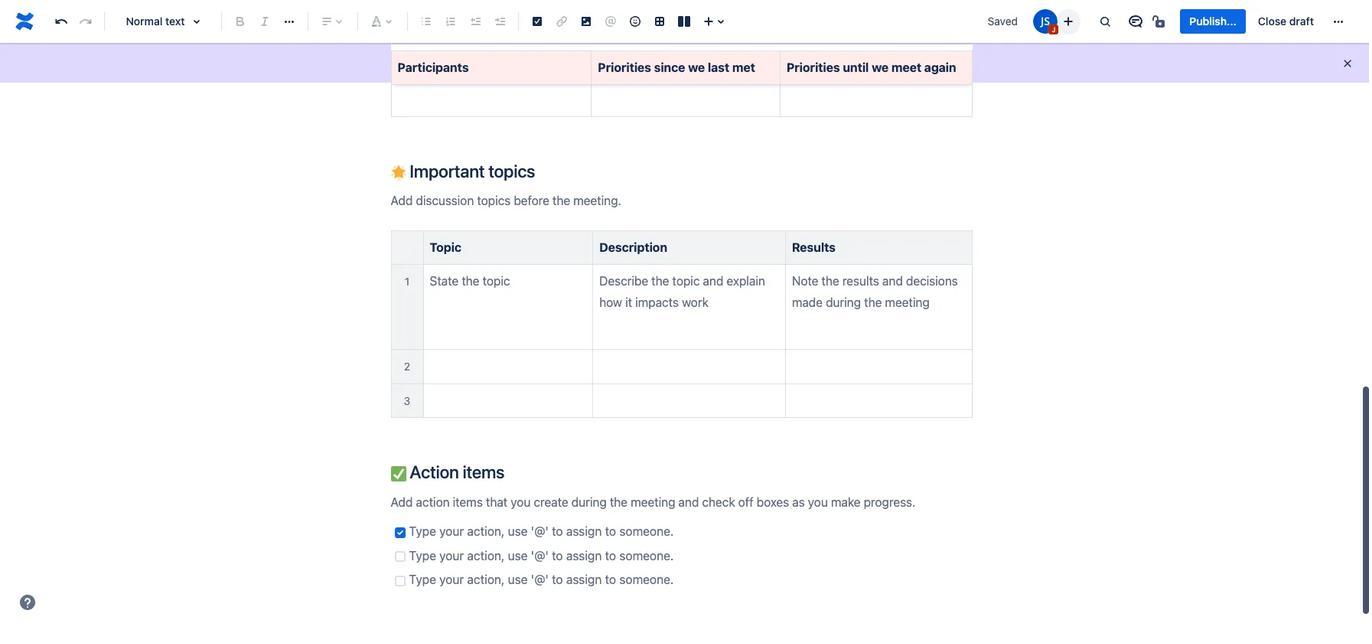 Task type: locate. For each thing, give the bounding box(es) containing it.
publish
[[717, 56, 753, 69]]

0 horizontal spatial priorities
[[598, 60, 651, 74]]

we right the
[[872, 60, 889, 74]]

0 horizontal spatial until
[[672, 56, 693, 69]]

no restrictions image
[[1152, 12, 1170, 31]]

learn more link
[[891, 56, 947, 69]]

priorities since we last met
[[598, 60, 755, 74]]

only
[[575, 56, 598, 69]]

mention image
[[602, 12, 620, 31]]

close draft button
[[1249, 9, 1324, 34]]

bullet list ⌘⇧8 image
[[417, 12, 436, 31]]

it
[[663, 56, 669, 69], [755, 56, 762, 69]]

draft.
[[543, 56, 572, 69]]

2 you from the left
[[696, 56, 714, 69]]

normal text
[[126, 15, 185, 28]]

we
[[688, 60, 705, 74], [872, 60, 889, 74]]

participants
[[398, 60, 469, 74]]

we left "last"
[[688, 60, 705, 74]]

topic
[[430, 240, 461, 254]]

confluence image
[[12, 9, 37, 34]]

2 we from the left
[[872, 60, 889, 74]]

invite to edit image
[[1060, 12, 1078, 30]]

more
[[922, 56, 947, 69]]

we for since
[[688, 60, 705, 74]]

1 priorities from the left
[[598, 60, 651, 74]]

you
[[601, 56, 619, 69], [696, 56, 714, 69]]

normal text button
[[111, 5, 215, 38]]

draft
[[1290, 15, 1314, 28]]

undo ⌘z image
[[52, 12, 70, 31]]

0 horizontal spatial you
[[601, 56, 619, 69]]

it left "or"
[[755, 56, 762, 69]]

find and replace image
[[1096, 12, 1115, 31]]

saved
[[988, 15, 1018, 28]]

priorities until we meet again
[[787, 60, 957, 74]]

or
[[765, 56, 775, 69]]

you left the publish
[[696, 56, 714, 69]]

meet
[[892, 60, 922, 74]]

it right see
[[663, 56, 669, 69]]

priorities for priorities until we meet again
[[787, 60, 840, 74]]

dismiss image
[[1342, 57, 1354, 70]]

1 horizontal spatial priorities
[[787, 60, 840, 74]]

important topics
[[406, 161, 535, 181]]

action items
[[406, 462, 505, 483]]

outdent ⇧tab image
[[466, 12, 485, 31]]

publish...
[[1190, 15, 1237, 28]]

1 horizontal spatial you
[[696, 56, 714, 69]]

redo ⌘⇧z image
[[77, 12, 95, 31]]

:white_check_mark: image
[[391, 466, 406, 482]]

jacob simon image
[[1034, 9, 1058, 34]]

priorities right "or"
[[787, 60, 840, 74]]

1 we from the left
[[688, 60, 705, 74]]

1 horizontal spatial it
[[755, 56, 762, 69]]

until right see
[[672, 56, 693, 69]]

bold ⌘b image
[[231, 12, 250, 31]]

0 horizontal spatial it
[[663, 56, 669, 69]]

again
[[924, 60, 957, 74]]

important
[[410, 161, 485, 181]]

0 horizontal spatial we
[[688, 60, 705, 74]]

close draft
[[1258, 15, 1314, 28]]

1 horizontal spatial we
[[872, 60, 889, 74]]

2 priorities from the left
[[787, 60, 840, 74]]

action item image
[[528, 12, 547, 31]]

more image
[[1330, 12, 1348, 31]]

text
[[165, 15, 185, 28]]

normal
[[126, 15, 163, 28]]

help image
[[18, 593, 37, 612]]

priorities right only
[[598, 60, 651, 74]]

priorities for priorities since we last met
[[598, 60, 651, 74]]

numbered list ⌘⇧7 image
[[442, 12, 460, 31]]

2 it from the left
[[755, 56, 762, 69]]

learn
[[891, 56, 919, 69]]

priorities
[[598, 60, 651, 74], [787, 60, 840, 74]]

indent tab image
[[491, 12, 509, 31]]

1 horizontal spatial until
[[843, 60, 869, 74]]

2
[[404, 360, 410, 373]]

add image, video, or file image
[[577, 12, 596, 31]]

the
[[849, 56, 865, 69]]

until
[[672, 56, 693, 69], [843, 60, 869, 74]]

until left learn
[[843, 60, 869, 74]]

you left can
[[601, 56, 619, 69]]

items
[[463, 462, 505, 483]]



Task type: vqa. For each thing, say whether or not it's contained in the screenshot.
Not My Project
no



Task type: describe. For each thing, give the bounding box(es) containing it.
1
[[405, 275, 410, 288]]

italic ⌘i image
[[256, 12, 274, 31]]

last
[[708, 60, 730, 74]]

Main content area, start typing to enter text. text field
[[382, 0, 982, 591]]

:star2: image
[[391, 165, 406, 181]]

1 2 3
[[404, 275, 411, 407]]

an
[[459, 56, 472, 69]]

1 it from the left
[[663, 56, 669, 69]]

this
[[422, 56, 445, 69]]

link.
[[868, 56, 888, 69]]

close
[[1258, 15, 1287, 28]]

until inside 'main content area, start typing to enter text.' text box
[[843, 60, 869, 74]]

comment icon image
[[1127, 12, 1145, 31]]

emoji image
[[626, 12, 645, 31]]

topics
[[489, 161, 535, 181]]

action
[[410, 462, 459, 483]]

layouts image
[[675, 12, 694, 31]]

description
[[599, 240, 667, 254]]

give
[[778, 56, 798, 69]]

is
[[448, 56, 457, 69]]

can
[[622, 56, 639, 69]]

someone
[[801, 56, 846, 69]]

:star2: image
[[391, 165, 406, 181]]

publish... button
[[1181, 9, 1246, 34]]

:white_check_mark: image
[[391, 466, 406, 482]]

confluence image
[[12, 9, 37, 34]]

more formatting image
[[280, 12, 299, 31]]

link image
[[553, 12, 571, 31]]

3
[[404, 394, 411, 407]]

this is an unpublished draft. only you can see it until you publish it or give someone the link. learn more
[[422, 56, 947, 69]]

results
[[792, 240, 836, 254]]

unpublished
[[475, 56, 540, 69]]

met
[[732, 60, 755, 74]]

see
[[642, 56, 660, 69]]

since
[[654, 60, 685, 74]]

table image
[[651, 12, 669, 31]]

1 you from the left
[[601, 56, 619, 69]]

we for until
[[872, 60, 889, 74]]



